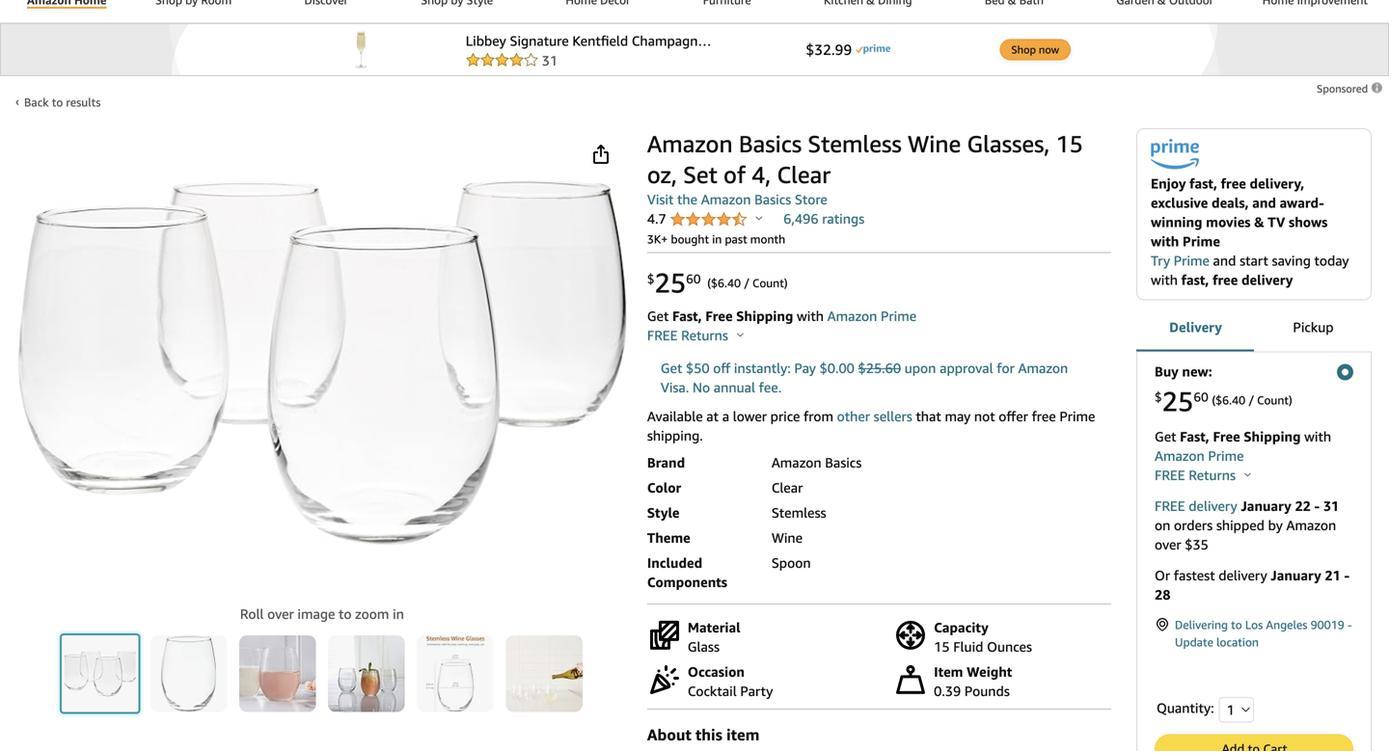 Task type: describe. For each thing, give the bounding box(es) containing it.
visa.
[[661, 380, 689, 396]]

28
[[1155, 587, 1171, 603]]

try prime link
[[1151, 253, 1210, 269]]

upon
[[905, 360, 936, 376]]

exclusive
[[1151, 195, 1208, 211]]

prime up try prime "link"
[[1183, 233, 1221, 249]]

1 vertical spatial free
[[1213, 272, 1238, 288]]

with inside enjoy fast, free delivery, exclusive deals, and award- winning movies & tv shows with prime try prime
[[1151, 233, 1180, 249]]

$35
[[1185, 537, 1209, 553]]

glasses,
[[967, 130, 1050, 158]]

free delivery link
[[1155, 498, 1238, 514]]

0 horizontal spatial wine
[[772, 530, 803, 546]]

oz,
[[647, 161, 677, 189]]

visit
[[647, 192, 674, 207]]

1 horizontal spatial 60
[[1194, 390, 1209, 405]]

on
[[1155, 518, 1171, 533]]

amazon up set
[[647, 130, 733, 158]]

1 horizontal spatial $
[[1155, 390, 1162, 405]]

of
[[724, 161, 746, 189]]

or
[[1155, 568, 1171, 584]]

0 horizontal spatial returns
[[681, 328, 728, 344]]

fast, free delivery
[[1182, 272, 1293, 288]]

occasion
[[688, 664, 745, 680]]

amazon down of on the top right of page
[[701, 192, 751, 207]]

and inside "and start saving today with"
[[1213, 253, 1236, 269]]

material
[[688, 620, 741, 636]]

6,496
[[784, 211, 819, 227]]

21
[[1325, 568, 1341, 584]]

6,496 ratings
[[784, 211, 865, 227]]

delivering to los angeles 90019 - update location link
[[1155, 616, 1354, 651]]

‹ back to results
[[15, 95, 101, 109]]

leave feedback on sponsored ad element
[[1317, 83, 1385, 95]]

4,
[[752, 161, 771, 189]]

this
[[696, 726, 723, 744]]

amazon inside the free delivery january 22 - 31 on orders shipped by amazon over $35
[[1287, 518, 1337, 533]]

radio active image
[[1337, 364, 1354, 380]]

0 horizontal spatial popover image
[[737, 332, 744, 337]]

amazon basics stemless wine glasses, 15 oz, set of 4, clear visit the amazon basics store
[[647, 130, 1083, 207]]

a
[[722, 409, 730, 425]]

capacity
[[934, 620, 989, 636]]

1 vertical spatial fast,
[[1182, 272, 1209, 288]]

3k+
[[647, 233, 668, 246]]

approval
[[940, 360, 994, 376]]

0 horizontal spatial $
[[647, 271, 655, 286]]

1 horizontal spatial to
[[339, 607, 352, 623]]

1 vertical spatial (
[[1212, 394, 1216, 407]]

free inside get fast, free shipping with amazon prime
[[1213, 429, 1241, 445]]

deals,
[[1212, 195, 1249, 211]]

1 horizontal spatial count)
[[1257, 394, 1293, 407]]

weight
[[967, 664, 1013, 680]]

item
[[727, 726, 760, 744]]

with up pay
[[797, 308, 824, 324]]

item weight 0.39 pounds
[[934, 664, 1013, 700]]

roll
[[240, 607, 264, 623]]

clear inside amazon basics stemless wine glasses, 15 oz, set of 4, clear visit the amazon basics store
[[777, 161, 831, 189]]

about this item
[[647, 726, 760, 744]]

roll over image to zoom in
[[240, 607, 404, 623]]

upon approval for amazon visa. no annual fee.
[[661, 360, 1068, 396]]

other
[[837, 409, 870, 425]]

get $50 off instantly: pay $0.00 $25.60
[[661, 360, 901, 376]]

saving
[[1272, 253, 1311, 269]]

fast, inside enjoy fast, free delivery, exclusive deals, and award- winning movies & tv shows with prime try prime
[[1190, 175, 1218, 191]]

0 vertical spatial (
[[708, 276, 711, 290]]

capacity 15 fluid ounces
[[934, 620, 1032, 655]]

0 vertical spatial 60
[[686, 271, 701, 286]]

back to results link
[[24, 96, 101, 109]]

4.7 button
[[647, 211, 763, 229]]

material glass
[[688, 620, 741, 655]]

0 horizontal spatial /
[[744, 276, 750, 290]]

enjoy fast, free delivery, exclusive deals, and award- winning movies & tv shows with prime try prime
[[1151, 175, 1328, 269]]

delivery
[[1170, 319, 1223, 335]]

set
[[683, 161, 718, 189]]

15 inside amazon basics stemless wine glasses, 15 oz, set of 4, clear visit the amazon basics store
[[1056, 130, 1083, 158]]

available at a lower price from other sellers
[[647, 409, 913, 425]]

quantity:
[[1157, 701, 1215, 717]]

annual
[[714, 380, 756, 396]]

4.7
[[647, 211, 670, 227]]

$50
[[686, 360, 710, 376]]

off
[[713, 360, 731, 376]]

start
[[1240, 253, 1269, 269]]

amazon inside upon approval for amazon visa. no annual fee.
[[1018, 360, 1068, 376]]

0 vertical spatial count)
[[753, 276, 788, 290]]

free inside enjoy fast, free delivery, exclusive deals, and award- winning movies & tv shows with prime try prime
[[1221, 175, 1247, 191]]

buy
[[1155, 364, 1179, 380]]

shipping.
[[647, 428, 703, 444]]

pay
[[795, 360, 816, 376]]

delivery,
[[1250, 175, 1305, 191]]

with inside "and start saving today with"
[[1151, 272, 1178, 288]]

about
[[647, 726, 692, 744]]

that
[[916, 409, 942, 425]]

1 horizontal spatial get fast, free shipping with amazon prime
[[1155, 429, 1332, 464]]

fluid
[[954, 639, 984, 655]]

not
[[975, 409, 995, 425]]

party
[[740, 684, 773, 700]]

results
[[66, 96, 101, 109]]

bought
[[671, 233, 709, 246]]

prime right try
[[1174, 253, 1210, 269]]

prime inside the that may not offer free prime shipping.
[[1060, 409, 1096, 425]]

0 horizontal spatial fast,
[[673, 308, 702, 324]]

tv
[[1268, 214, 1286, 230]]

orders
[[1174, 518, 1213, 533]]

shipped
[[1217, 518, 1265, 533]]

included
[[647, 555, 703, 571]]

back
[[24, 96, 49, 109]]

may
[[945, 409, 971, 425]]

pickup
[[1293, 319, 1334, 335]]

0 vertical spatial get fast, free shipping with amazon prime
[[647, 308, 917, 324]]

amazon prime logo image
[[1151, 139, 1199, 174]]

1 vertical spatial amazon prime link
[[1155, 448, 1244, 464]]

location
[[1217, 636, 1259, 649]]

basics for amazon basics stemless wine glasses, 15 oz, set of 4, clear visit the amazon basics store
[[739, 130, 802, 158]]

0 vertical spatial get
[[647, 308, 669, 324]]

delivery for fastest
[[1219, 568, 1268, 584]]



Task type: locate. For each thing, give the bounding box(es) containing it.
pounds
[[965, 684, 1010, 700]]

0 vertical spatial delivery
[[1242, 272, 1293, 288]]

0 vertical spatial clear
[[777, 161, 831, 189]]

1 horizontal spatial /
[[1249, 394, 1254, 407]]

pickup link
[[1254, 303, 1372, 353]]

count)
[[753, 276, 788, 290], [1257, 394, 1293, 407]]

delivery up orders
[[1189, 498, 1238, 514]]

wine inside amazon basics stemless wine glasses, 15 oz, set of 4, clear visit the amazon basics store
[[908, 130, 961, 158]]

0 vertical spatial popover image
[[756, 216, 763, 220]]

(
[[708, 276, 711, 290], [1212, 394, 1216, 407]]

free up on
[[1155, 498, 1186, 514]]

free returns button up $50
[[647, 326, 744, 345]]

1 horizontal spatial free
[[1213, 429, 1241, 445]]

fee.
[[759, 380, 782, 396]]

count) down pickup link
[[1257, 394, 1293, 407]]

to inside ‹ back to results
[[52, 96, 63, 109]]

15
[[1056, 130, 1083, 158], [934, 639, 950, 655]]

theme
[[647, 530, 691, 546]]

brand
[[647, 455, 685, 471]]

0 horizontal spatial 25
[[655, 267, 686, 299]]

$0.00
[[820, 360, 855, 376]]

with up try
[[1151, 233, 1180, 249]]

- inside the free delivery january 22 - 31 on orders shipped by amazon over $35
[[1315, 498, 1320, 514]]

buy new:
[[1155, 364, 1213, 380]]

0 horizontal spatial shipping
[[736, 308, 793, 324]]

1 horizontal spatial returns
[[1189, 467, 1236, 483]]

$6.40 down 3k+ bought in past month on the top
[[711, 276, 741, 290]]

returns up $50
[[681, 328, 728, 344]]

over right roll on the bottom of page
[[267, 607, 294, 623]]

- right 22
[[1315, 498, 1320, 514]]

that may not offer free prime shipping.
[[647, 409, 1096, 444]]

amazon basics
[[772, 455, 862, 471]]

free right offer
[[1032, 409, 1056, 425]]

wine left glasses,
[[908, 130, 961, 158]]

None submit
[[62, 636, 138, 713], [151, 636, 227, 713], [239, 636, 316, 713], [328, 636, 405, 713], [417, 636, 494, 713], [506, 636, 583, 713], [62, 636, 138, 713], [151, 636, 227, 713], [239, 636, 316, 713], [328, 636, 405, 713], [417, 636, 494, 713], [506, 636, 583, 713]]

basics down the that may not offer free prime shipping.
[[825, 455, 862, 471]]

basics
[[739, 130, 802, 158], [755, 192, 791, 207], [825, 455, 862, 471]]

fast, up exclusive
[[1190, 175, 1218, 191]]

get inside get fast, free shipping with amazon prime
[[1155, 429, 1177, 445]]

90019
[[1311, 618, 1345, 632]]

/ down past
[[744, 276, 750, 290]]

2 vertical spatial free
[[1032, 409, 1056, 425]]

1 vertical spatial returns
[[1189, 467, 1236, 483]]

to inside delivering to los angeles 90019 - update location
[[1231, 618, 1243, 632]]

$ 25 60 ( $6.40 / count) down "new:"
[[1155, 385, 1293, 418]]

to up location
[[1231, 618, 1243, 632]]

lower
[[733, 409, 767, 425]]

shows
[[1289, 214, 1328, 230]]

Add to Cart submit
[[1156, 736, 1353, 752]]

free returns up the free delivery link
[[1155, 467, 1240, 483]]

0 vertical spatial 15
[[1056, 130, 1083, 158]]

( down 3k+ bought in past month on the top
[[708, 276, 711, 290]]

free up the free delivery link
[[1155, 467, 1186, 483]]

- right 90019
[[1348, 618, 1352, 632]]

$ down buy
[[1155, 390, 1162, 405]]

color
[[647, 480, 681, 496]]

0 horizontal spatial to
[[52, 96, 63, 109]]

basics for amazon basics
[[825, 455, 862, 471]]

clear up store
[[777, 161, 831, 189]]

1 vertical spatial free returns
[[1155, 467, 1240, 483]]

amazon up the free delivery link
[[1155, 448, 1205, 464]]

fast, down try prime "link"
[[1182, 272, 1209, 288]]

1 horizontal spatial amazon prime link
[[1155, 448, 1244, 464]]

1 horizontal spatial shipping
[[1244, 429, 1301, 445]]

award-
[[1280, 195, 1325, 211]]

1 vertical spatial free
[[1155, 467, 1186, 483]]

tab list containing delivery
[[1137, 303, 1372, 353]]

1 vertical spatial january
[[1271, 568, 1322, 584]]

1 vertical spatial fast,
[[1180, 429, 1210, 445]]

free inside the free delivery january 22 - 31 on orders shipped by amazon over $35
[[1155, 498, 1186, 514]]

amazon up '$0.00'
[[828, 308, 877, 324]]

( down "new:"
[[1212, 394, 1216, 407]]

1 vertical spatial $
[[1155, 390, 1162, 405]]

by
[[1268, 518, 1283, 533]]

0 vertical spatial and
[[1253, 195, 1277, 211]]

january inside january 21 - 28
[[1271, 568, 1322, 584]]

0 horizontal spatial free returns button
[[647, 326, 744, 345]]

get
[[647, 308, 669, 324], [661, 360, 683, 376], [1155, 429, 1177, 445]]

amazon
[[647, 130, 733, 158], [701, 192, 751, 207], [828, 308, 877, 324], [1018, 360, 1068, 376], [1155, 448, 1205, 464], [772, 455, 822, 471], [1287, 518, 1337, 533]]

- inside january 21 - 28
[[1345, 568, 1350, 584]]

and
[[1253, 195, 1277, 211], [1213, 253, 1236, 269]]

january inside the free delivery january 22 - 31 on orders shipped by amazon over $35
[[1241, 498, 1292, 514]]

1 horizontal spatial (
[[1212, 394, 1216, 407]]

$25.60
[[858, 360, 901, 376]]

0 vertical spatial 25
[[655, 267, 686, 299]]

1 vertical spatial clear
[[772, 480, 803, 496]]

with up 31
[[1305, 429, 1332, 445]]

0 horizontal spatial free returns
[[647, 328, 732, 344]]

15 right glasses,
[[1056, 130, 1083, 158]]

0 vertical spatial /
[[744, 276, 750, 290]]

prime inside get fast, free shipping with amazon prime
[[1208, 448, 1244, 464]]

spoon
[[772, 555, 811, 571]]

stemless inside amazon basics stemless wine glasses, 15 oz, set of 4, clear visit the amazon basics store
[[808, 130, 902, 158]]

0 vertical spatial $ 25 60 ( $6.40 / count)
[[647, 267, 788, 299]]

‹
[[15, 95, 19, 108]]

0 vertical spatial returns
[[681, 328, 728, 344]]

1 vertical spatial wine
[[772, 530, 803, 546]]

0 vertical spatial over
[[1155, 537, 1182, 553]]

and inside enjoy fast, free delivery, exclusive deals, and award- winning movies & tv shows with prime try prime
[[1253, 195, 1277, 211]]

popover image up month
[[756, 216, 763, 220]]

0 vertical spatial stemless
[[808, 130, 902, 158]]

delivery inside the free delivery january 22 - 31 on orders shipped by amazon over $35
[[1189, 498, 1238, 514]]

and start saving today with
[[1151, 253, 1349, 288]]

1 vertical spatial /
[[1249, 394, 1254, 407]]

popover image up 'instantly:'
[[737, 332, 744, 337]]

count) down month
[[753, 276, 788, 290]]

1 horizontal spatial free returns button
[[1155, 466, 1252, 485]]

$6.40 up popover icon
[[1216, 394, 1246, 407]]

2 vertical spatial get
[[1155, 429, 1177, 445]]

1 horizontal spatial popover image
[[756, 216, 763, 220]]

- right 21
[[1345, 568, 1350, 584]]

1 horizontal spatial $6.40
[[1216, 394, 1246, 407]]

1 horizontal spatial 15
[[1056, 130, 1083, 158]]

fast, inside get fast, free shipping with amazon prime
[[1180, 429, 1210, 445]]

60 down bought
[[686, 271, 701, 286]]

amazon down 22
[[1287, 518, 1337, 533]]

price
[[771, 409, 800, 425]]

2 vertical spatial -
[[1348, 618, 1352, 632]]

1 vertical spatial 60
[[1194, 390, 1209, 405]]

fast,
[[1190, 175, 1218, 191], [1182, 272, 1209, 288]]

delivery link
[[1137, 303, 1254, 353]]

2 horizontal spatial to
[[1231, 618, 1243, 632]]

sellers
[[874, 409, 913, 425]]

get fast, free shipping with amazon prime up get $50 off instantly: pay $0.00 $25.60
[[647, 308, 917, 324]]

returns up the free delivery link
[[1189, 467, 1236, 483]]

0 vertical spatial shipping
[[736, 308, 793, 324]]

0 vertical spatial free
[[1221, 175, 1247, 191]]

1 horizontal spatial in
[[712, 233, 722, 246]]

or fastest delivery
[[1155, 568, 1271, 584]]

in right zoom
[[393, 607, 404, 623]]

0 horizontal spatial free
[[706, 308, 733, 324]]

prime up $25.60
[[881, 308, 917, 324]]

free
[[647, 328, 678, 344], [1155, 467, 1186, 483], [1155, 498, 1186, 514]]

amazon basics stemless wine glasses, 15 oz, set of 4, clear image
[[17, 180, 627, 546]]

free returns button
[[647, 326, 744, 345], [1155, 466, 1252, 485]]

$ down 3k+
[[647, 271, 655, 286]]

image
[[298, 607, 335, 623]]

1 vertical spatial stemless
[[772, 505, 827, 521]]

$6.40
[[711, 276, 741, 290], [1216, 394, 1246, 407]]

0 vertical spatial free
[[706, 308, 733, 324]]

0 horizontal spatial in
[[393, 607, 404, 623]]

popover image
[[756, 216, 763, 220], [737, 332, 744, 337]]

0 horizontal spatial amazon prime link
[[828, 308, 917, 324]]

delivering to los angeles 90019 - update location
[[1175, 618, 1352, 649]]

month
[[751, 233, 786, 246]]

over inside the free delivery january 22 - 31 on orders shipped by amazon over $35
[[1155, 537, 1182, 553]]

1 vertical spatial get
[[661, 360, 683, 376]]

1 vertical spatial 25
[[1162, 385, 1194, 418]]

25 down buy new:
[[1162, 385, 1194, 418]]

0 vertical spatial free returns button
[[647, 326, 744, 345]]

enjoy
[[1151, 175, 1186, 191]]

$ 25 60 ( $6.40 / count) down 3k+ bought in past month on the top
[[647, 267, 788, 299]]

- inside delivering to los angeles 90019 - update location
[[1348, 618, 1352, 632]]

available
[[647, 409, 703, 425]]

0 horizontal spatial over
[[267, 607, 294, 623]]

shipping inside get fast, free shipping with amazon prime
[[1244, 429, 1301, 445]]

free up visa.
[[647, 328, 678, 344]]

0 horizontal spatial 60
[[686, 271, 701, 286]]

sponsored
[[1317, 83, 1371, 95]]

1 vertical spatial get fast, free shipping with amazon prime
[[1155, 429, 1332, 464]]

1 horizontal spatial free returns
[[1155, 467, 1240, 483]]

0 vertical spatial january
[[1241, 498, 1292, 514]]

6,496 ratings link
[[784, 211, 865, 227]]

1 vertical spatial count)
[[1257, 394, 1293, 407]]

clear down amazon basics
[[772, 480, 803, 496]]

0 horizontal spatial count)
[[753, 276, 788, 290]]

january up by
[[1241, 498, 1292, 514]]

basics down 4, in the top of the page
[[755, 192, 791, 207]]

1 vertical spatial and
[[1213, 253, 1236, 269]]

components
[[647, 575, 728, 591]]

1 horizontal spatial over
[[1155, 537, 1182, 553]]

1 vertical spatial popover image
[[737, 332, 744, 337]]

past
[[725, 233, 748, 246]]

25 down 3k+
[[655, 267, 686, 299]]

delivery down start
[[1242, 272, 1293, 288]]

for
[[997, 360, 1015, 376]]

0 vertical spatial amazon prime link
[[828, 308, 917, 324]]

no
[[693, 380, 710, 396]]

0 horizontal spatial and
[[1213, 253, 1236, 269]]

0 vertical spatial basics
[[739, 130, 802, 158]]

offer
[[999, 409, 1029, 425]]

glass
[[688, 639, 720, 655]]

amazon right for on the right of page
[[1018, 360, 1068, 376]]

1 vertical spatial delivery
[[1189, 498, 1238, 514]]

other sellers link
[[837, 409, 913, 425]]

1 horizontal spatial fast,
[[1180, 429, 1210, 445]]

1 horizontal spatial $ 25 60 ( $6.40 / count)
[[1155, 385, 1293, 418]]

0 vertical spatial $
[[647, 271, 655, 286]]

stemless
[[808, 130, 902, 158], [772, 505, 827, 521]]

0 vertical spatial fast,
[[1190, 175, 1218, 191]]

in left past
[[712, 233, 722, 246]]

amazon down the price
[[772, 455, 822, 471]]

over down on
[[1155, 537, 1182, 553]]

1 vertical spatial over
[[267, 607, 294, 623]]

1 vertical spatial basics
[[755, 192, 791, 207]]

amazon prime link up $25.60
[[828, 308, 917, 324]]

amazon prime link up the free delivery link
[[1155, 448, 1244, 464]]

stemless up store
[[808, 130, 902, 158]]

22
[[1295, 498, 1311, 514]]

free
[[706, 308, 733, 324], [1213, 429, 1241, 445]]

1 vertical spatial 15
[[934, 639, 950, 655]]

store
[[795, 192, 828, 207]]

1 horizontal spatial and
[[1253, 195, 1277, 211]]

0 horizontal spatial $6.40
[[711, 276, 741, 290]]

wine
[[908, 130, 961, 158], [772, 530, 803, 546]]

3k+ bought in past month
[[647, 233, 786, 246]]

2 vertical spatial free
[[1155, 498, 1186, 514]]

wine up spoon at bottom right
[[772, 530, 803, 546]]

angeles
[[1266, 618, 1308, 632]]

january left 21
[[1271, 568, 1322, 584]]

15 up item
[[934, 639, 950, 655]]

60 down "new:"
[[1194, 390, 1209, 405]]

free up the free delivery link
[[1213, 429, 1241, 445]]

free up delivery
[[1213, 272, 1238, 288]]

fast, down "new:"
[[1180, 429, 1210, 445]]

prime up the free delivery link
[[1208, 448, 1244, 464]]

60
[[686, 271, 701, 286], [1194, 390, 1209, 405]]

and up fast, free delivery
[[1213, 253, 1236, 269]]

free returns
[[647, 328, 732, 344], [1155, 467, 1240, 483]]

1 vertical spatial $ 25 60 ( $6.40 / count)
[[1155, 385, 1293, 418]]

popover image
[[1245, 472, 1252, 477]]

shipping up popover icon
[[1244, 429, 1301, 445]]

0 vertical spatial free
[[647, 328, 678, 344]]

to
[[52, 96, 63, 109], [339, 607, 352, 623], [1231, 618, 1243, 632]]

shipping up 'instantly:'
[[736, 308, 793, 324]]

15 inside capacity 15 fluid ounces
[[934, 639, 950, 655]]

and up &
[[1253, 195, 1277, 211]]

fastest
[[1174, 568, 1215, 584]]

-
[[1315, 498, 1320, 514], [1345, 568, 1350, 584], [1348, 618, 1352, 632]]

free returns button up the free delivery link
[[1155, 466, 1252, 485]]

free up 'deals,'
[[1221, 175, 1247, 191]]

visit the amazon basics store link
[[647, 192, 828, 207]]

with down try
[[1151, 272, 1178, 288]]

0 vertical spatial $6.40
[[711, 276, 741, 290]]

1 vertical spatial -
[[1345, 568, 1350, 584]]

occasion cocktail party
[[688, 664, 773, 700]]

0 vertical spatial free returns
[[647, 328, 732, 344]]

1 vertical spatial shipping
[[1244, 429, 1301, 445]]

1 vertical spatial free
[[1213, 429, 1241, 445]]

fast, up $50
[[673, 308, 702, 324]]

free returns up $50
[[647, 328, 732, 344]]

prime right offer
[[1060, 409, 1096, 425]]

free up off
[[706, 308, 733, 324]]

popover image inside 4.7 "button"
[[756, 216, 763, 220]]

/ up popover icon
[[1249, 394, 1254, 407]]

&
[[1255, 214, 1265, 230]]

1 vertical spatial $6.40
[[1216, 394, 1246, 407]]

delivery for free
[[1242, 272, 1293, 288]]

free inside the that may not offer free prime shipping.
[[1032, 409, 1056, 425]]

tab list
[[1137, 303, 1372, 353]]

the
[[677, 192, 698, 207]]

1 horizontal spatial wine
[[908, 130, 961, 158]]

basics up 4, in the top of the page
[[739, 130, 802, 158]]

cocktail
[[688, 684, 737, 700]]

delivering
[[1175, 618, 1228, 632]]

today
[[1315, 253, 1349, 269]]

2 vertical spatial delivery
[[1219, 568, 1268, 584]]

$
[[647, 271, 655, 286], [1155, 390, 1162, 405]]

delivery right "fastest"
[[1219, 568, 1268, 584]]

get fast, free shipping with amazon prime up popover icon
[[1155, 429, 1332, 464]]

with
[[1151, 233, 1180, 249], [1151, 272, 1178, 288], [797, 308, 824, 324], [1305, 429, 1332, 445]]

to left zoom
[[339, 607, 352, 623]]

0 vertical spatial -
[[1315, 498, 1320, 514]]

style
[[647, 505, 680, 521]]

stemless up spoon at bottom right
[[772, 505, 827, 521]]

to right back
[[52, 96, 63, 109]]



Task type: vqa. For each thing, say whether or not it's contained in the screenshot.
fifth checkbox icon
no



